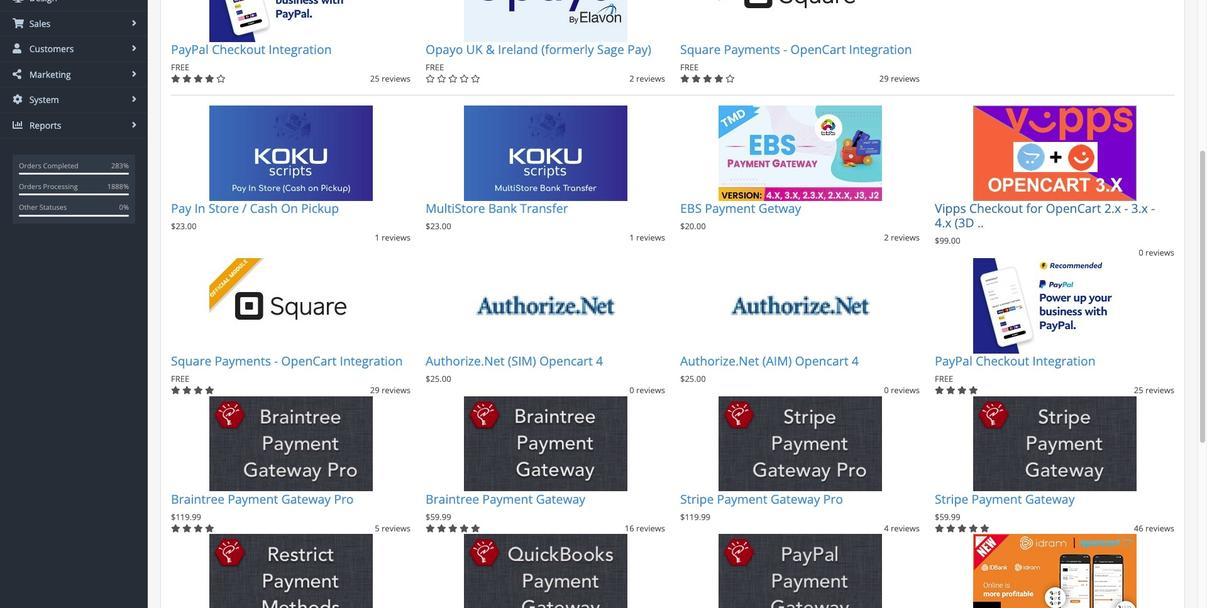 Task type: vqa. For each thing, say whether or not it's contained in the screenshot.
Pro within the 'Braintree Payment Gateway Pro $119.99'
yes



Task type: describe. For each thing, give the bounding box(es) containing it.
user image
[[13, 44, 24, 54]]

opayo uk & ireland (formerly sage pay) free
[[426, 41, 652, 73]]

braintree payment gateway image
[[464, 397, 627, 492]]

checkout for 'vipps checkout for opencart 2.x - 3.x - 4.x (3d ..' image
[[970, 200, 1023, 217]]

multistore bank transfer $23.00 1 reviews
[[426, 200, 665, 244]]

multistore
[[426, 200, 485, 217]]

marketing link
[[0, 62, 148, 87]]

5
[[375, 523, 380, 535]]

..
[[978, 215, 984, 231]]

/
[[242, 200, 247, 217]]

gateway for braintree payment gateway
[[536, 491, 586, 508]]

1 horizontal spatial paypal checkout integration image
[[973, 258, 1137, 354]]

0 horizontal spatial 25
[[370, 73, 380, 85]]

(sim)
[[508, 353, 536, 370]]

46 reviews
[[1135, 523, 1175, 535]]

1 vertical spatial payments
[[215, 353, 271, 370]]

sales link
[[0, 11, 148, 36]]

pay in store / cash on pickup link
[[171, 200, 339, 217]]

1 inside multistore bank transfer $23.00 1 reviews
[[630, 232, 634, 244]]

1 vertical spatial square
[[171, 353, 212, 370]]

1 horizontal spatial paypal checkout integration free
[[935, 353, 1096, 385]]

283%
[[111, 161, 129, 170]]

bank
[[488, 200, 517, 217]]

0 for authorize.net (aim) opencart 4
[[884, 385, 889, 397]]

1 vertical spatial square payments - opencart integration link
[[171, 353, 403, 370]]

system
[[27, 94, 59, 106]]

0 vertical spatial payments
[[724, 41, 781, 58]]

0 for authorize.net (sim) opencart 4
[[630, 385, 634, 397]]

braintree for braintree payment gateway
[[426, 491, 479, 508]]

authorize.net for authorize.net (aim) opencart 4
[[681, 353, 760, 370]]

opencart for (aim)
[[795, 353, 849, 370]]

processing
[[43, 182, 78, 191]]

$23.00 inside pay in store / cash on pickup $23.00 1 reviews
[[171, 221, 197, 232]]

braintree payment gateway pro image
[[209, 397, 373, 492]]

$25.00 for authorize.net (sim) opencart 4
[[426, 374, 451, 385]]

1 vertical spatial 29
[[370, 385, 380, 397]]

3.x
[[1132, 200, 1149, 217]]

pro for braintree payment gateway pro
[[334, 491, 354, 508]]

1 horizontal spatial square
[[681, 41, 721, 58]]

share alt image
[[13, 69, 24, 79]]

payment for stripe payment gateway pro
[[717, 491, 768, 508]]

chart bar image
[[13, 120, 24, 130]]

authorize.net (sim) opencart 4 link
[[426, 353, 603, 370]]

transfer
[[520, 200, 568, 217]]

4.x
[[935, 215, 952, 231]]

0 reviews for vipps checkout for opencart 2.x - 3.x - 4.x (3d ..
[[1139, 247, 1175, 258]]

stripe payment gateway pro link
[[681, 491, 843, 508]]

pay
[[171, 200, 191, 217]]

authorize.net (aim) opencart 4 image
[[719, 258, 882, 354]]

0 horizontal spatial paypal checkout integration image
[[209, 0, 373, 42]]

vipps checkout for opencart 2.x - 3.x - 4.x (3d .. link
[[935, 200, 1156, 231]]

paypal payment gateway image
[[719, 535, 882, 609]]

store
[[209, 200, 239, 217]]

4 for authorize.net (sim) opencart 4
[[596, 353, 603, 370]]

for
[[1027, 200, 1043, 217]]

opencart for (sim)
[[540, 353, 593, 370]]

authorize.net (sim) opencart 4 image
[[464, 258, 627, 354]]

authorize.net (aim) opencart 4 $25.00
[[681, 353, 859, 385]]

vipps checkout for opencart 2.x - 3.x - 4.x (3d .. $99.00
[[935, 200, 1156, 247]]

pay)
[[628, 41, 652, 58]]

$23.00 inside multistore bank transfer $23.00 1 reviews
[[426, 221, 451, 232]]

payment inside "ebs payment getway $20.00 2 reviews"
[[705, 200, 756, 217]]

0 for vipps checkout for opencart 2.x - 3.x - 4.x (3d ..
[[1139, 247, 1144, 258]]

(formerly
[[542, 41, 594, 58]]

16
[[625, 523, 634, 535]]

(3d
[[955, 215, 975, 231]]

reports link
[[0, 113, 148, 138]]

cog image
[[13, 95, 24, 105]]

0 vertical spatial 25 reviews
[[370, 73, 411, 85]]

5 reviews
[[375, 523, 411, 535]]

1 horizontal spatial paypal checkout integration link
[[935, 353, 1096, 370]]

1 horizontal spatial 25 reviews
[[1135, 385, 1175, 397]]

0 reviews for authorize.net (sim) opencart 4
[[630, 385, 665, 397]]

square payments - opencart integration free for bottommost the square payments - opencart integration link
[[171, 353, 403, 385]]

0 vertical spatial square payments - opencart integration image
[[719, 0, 882, 42]]

completed
[[43, 161, 78, 170]]

getway
[[759, 200, 802, 217]]

on
[[281, 200, 298, 217]]

authorize.net for authorize.net (sim) opencart 4
[[426, 353, 505, 370]]

sales
[[27, 17, 50, 29]]

multistore bank transfer link
[[426, 200, 568, 217]]

payment for braintree payment gateway
[[483, 491, 533, 508]]

restrict payment methods image
[[209, 535, 373, 609]]

stripe payment gateway pro image
[[719, 397, 882, 492]]

0%
[[119, 203, 129, 212]]

free inside opayo uk & ireland (formerly sage pay) free
[[426, 62, 444, 73]]

reviews inside "ebs payment getway $20.00 2 reviews"
[[891, 232, 920, 244]]

reviews inside multistore bank transfer $23.00 1 reviews
[[637, 232, 665, 244]]

stripe for stripe payment gateway
[[935, 491, 969, 508]]



Task type: locate. For each thing, give the bounding box(es) containing it.
1 orders from the top
[[19, 161, 41, 170]]

stripe inside stripe payment gateway $59.99
[[935, 491, 969, 508]]

2 $59.99 from the left
[[935, 512, 961, 523]]

braintree payment gateway link
[[426, 491, 586, 508]]

$20.00
[[681, 221, 706, 232]]

(aim)
[[763, 353, 792, 370]]

$59.99 for stripe
[[935, 512, 961, 523]]

orders for orders processing
[[19, 182, 41, 191]]

opayo uk & ireland (formerly sage pay) link
[[426, 41, 652, 58]]

1 horizontal spatial 25
[[1135, 385, 1144, 397]]

other
[[19, 203, 38, 212]]

$119.99 for braintree
[[171, 512, 201, 523]]

29 reviews for the square payments - opencart integration link to the right
[[880, 73, 920, 85]]

paypal checkout integration link
[[171, 41, 332, 58], [935, 353, 1096, 370]]

1 horizontal spatial 29 reviews
[[880, 73, 920, 85]]

stripe payment gateway pro $119.99
[[681, 491, 843, 523]]

0 horizontal spatial paypal
[[171, 41, 209, 58]]

2 opencart from the left
[[795, 353, 849, 370]]

1 vertical spatial paypal checkout integration image
[[973, 258, 1137, 354]]

authorize.net (aim) opencart 4 link
[[681, 353, 859, 370]]

pickup
[[301, 200, 339, 217]]

paypal
[[171, 41, 209, 58], [935, 353, 973, 370]]

marketing
[[27, 68, 71, 80]]

2 stripe from the left
[[935, 491, 969, 508]]

ebs payment getway link
[[681, 200, 802, 217]]

ebs
[[681, 200, 702, 217]]

shopping cart image
[[13, 18, 24, 28]]

reviews
[[382, 73, 411, 85], [637, 73, 665, 85], [891, 73, 920, 85], [382, 232, 411, 244], [637, 232, 665, 244], [891, 232, 920, 244], [1146, 247, 1175, 258], [382, 385, 411, 397], [637, 385, 665, 397], [891, 385, 920, 397], [1146, 385, 1175, 397], [382, 523, 411, 535], [637, 523, 665, 535], [891, 523, 920, 535], [1146, 523, 1175, 535]]

2 authorize.net from the left
[[681, 353, 760, 370]]

opencart
[[540, 353, 593, 370], [795, 353, 849, 370]]

0 horizontal spatial 0
[[630, 385, 634, 397]]

0 horizontal spatial 29 reviews
[[370, 385, 411, 397]]

4 reviews
[[884, 523, 920, 535]]

1 vertical spatial square payments - opencart integration image
[[209, 258, 373, 354]]

0 reviews for authorize.net (aim) opencart 4
[[884, 385, 920, 397]]

quickbooks payment gateway image
[[464, 535, 627, 609]]

2 horizontal spatial 0
[[1139, 247, 1144, 258]]

$23.00
[[171, 221, 197, 232], [426, 221, 451, 232]]

1 vertical spatial paypal checkout integration link
[[935, 353, 1096, 370]]

2.x
[[1105, 200, 1122, 217]]

1 1 from the left
[[375, 232, 380, 244]]

$119.99 inside stripe payment gateway pro $119.99
[[681, 512, 711, 523]]

0 horizontal spatial pro
[[334, 491, 354, 508]]

1
[[375, 232, 380, 244], [630, 232, 634, 244]]

braintree payment gateway pro $119.99
[[171, 491, 354, 523]]

braintree payment gateway $59.99
[[426, 491, 586, 523]]

1 $59.99 from the left
[[426, 512, 451, 523]]

gateway for stripe payment gateway
[[1026, 491, 1075, 508]]

pay in store / cash on pickup $23.00 1 reviews
[[171, 200, 411, 244]]

$25.00 inside authorize.net (aim) opencart 4 $25.00
[[681, 374, 706, 385]]

2 orders from the top
[[19, 182, 41, 191]]

1 horizontal spatial 2
[[884, 232, 889, 244]]

4 inside authorize.net (aim) opencart 4 $25.00
[[852, 353, 859, 370]]

0 vertical spatial square payments - opencart integration link
[[681, 41, 912, 58]]

$119.99 for stripe
[[681, 512, 711, 523]]

stripe payment gateway $59.99
[[935, 491, 1075, 523]]

$59.99 inside braintree payment gateway $59.99
[[426, 512, 451, 523]]

stripe for stripe payment gateway pro
[[681, 491, 714, 508]]

$59.99 for braintree
[[426, 512, 451, 523]]

1 inside pay in store / cash on pickup $23.00 1 reviews
[[375, 232, 380, 244]]

$99.00
[[935, 236, 961, 247]]

1 $119.99 from the left
[[171, 512, 201, 523]]

statuses
[[39, 203, 67, 212]]

0 vertical spatial orders
[[19, 161, 41, 170]]

0 vertical spatial square payments - opencart integration free
[[681, 41, 912, 73]]

2 reviews
[[630, 73, 665, 85]]

orders up orders processing
[[19, 161, 41, 170]]

1 $23.00 from the left
[[171, 221, 197, 232]]

opayo uk & ireland (formerly sage pay) image
[[464, 0, 627, 42]]

2 $23.00 from the left
[[426, 221, 451, 232]]

1 pro from the left
[[334, 491, 354, 508]]

1 horizontal spatial square payments - opencart integration link
[[681, 41, 912, 58]]

pro inside braintree payment gateway pro $119.99
[[334, 491, 354, 508]]

0 vertical spatial 25
[[370, 73, 380, 85]]

vipps
[[935, 200, 967, 217]]

$25.00
[[426, 374, 451, 385], [681, 374, 706, 385]]

square payments - opencart integration link
[[681, 41, 912, 58], [171, 353, 403, 370]]

2 left $99.00
[[884, 232, 889, 244]]

4 gateway from the left
[[1026, 491, 1075, 508]]

authorize.net left (sim)
[[426, 353, 505, 370]]

0 vertical spatial paypal checkout integration link
[[171, 41, 332, 58]]

4
[[596, 353, 603, 370], [852, 353, 859, 370], [884, 523, 889, 535]]

orders for orders completed
[[19, 161, 41, 170]]

opencart inside "vipps checkout for opencart 2.x - 3.x - 4.x (3d .. $99.00"
[[1046, 200, 1102, 217]]

1 vertical spatial 29 reviews
[[370, 385, 411, 397]]

braintree
[[171, 491, 225, 508], [426, 491, 479, 508]]

0 horizontal spatial 25 reviews
[[370, 73, 411, 85]]

0 horizontal spatial stripe
[[681, 491, 714, 508]]

$59.99 inside stripe payment gateway $59.99
[[935, 512, 961, 523]]

0 horizontal spatial opencart
[[281, 353, 337, 370]]

1 $25.00 from the left
[[426, 374, 451, 385]]

0 vertical spatial 29 reviews
[[880, 73, 920, 85]]

4 inside "authorize.net (sim) opencart 4 $25.00"
[[596, 353, 603, 370]]

1 vertical spatial paypal checkout integration free
[[935, 353, 1096, 385]]

payment inside stripe payment gateway $59.99
[[972, 491, 1023, 508]]

2 inside "ebs payment getway $20.00 2 reviews"
[[884, 232, 889, 244]]

1 vertical spatial paypal
[[935, 353, 973, 370]]

3 gateway from the left
[[771, 491, 820, 508]]

uk
[[466, 41, 483, 58]]

gateway inside stripe payment gateway $59.99
[[1026, 491, 1075, 508]]

paypal checkout integration image
[[209, 0, 373, 42], [973, 258, 1137, 354]]

1 vertical spatial opencart
[[1046, 200, 1102, 217]]

0
[[1139, 247, 1144, 258], [630, 385, 634, 397], [884, 385, 889, 397]]

0 horizontal spatial square
[[171, 353, 212, 370]]

0 horizontal spatial paypal checkout integration free
[[171, 41, 332, 73]]

0 horizontal spatial opencart
[[540, 353, 593, 370]]

2 down pay)
[[630, 73, 634, 85]]

1 stripe from the left
[[681, 491, 714, 508]]

square payments - opencart integration free for the square payments - opencart integration link to the right
[[681, 41, 912, 73]]

0 horizontal spatial 0 reviews
[[630, 385, 665, 397]]

1888%
[[107, 182, 129, 191]]

stripe payment gateway link
[[935, 491, 1075, 508]]

1 horizontal spatial opencart
[[791, 41, 846, 58]]

0 vertical spatial paypal checkout integration free
[[171, 41, 332, 73]]

orders
[[19, 161, 41, 170], [19, 182, 41, 191]]

integration
[[269, 41, 332, 58], [849, 41, 912, 58], [340, 353, 403, 370], [1033, 353, 1096, 370]]

0 horizontal spatial 4
[[596, 353, 603, 370]]

star image
[[194, 75, 203, 83], [205, 75, 214, 83], [216, 75, 226, 83], [437, 75, 446, 83], [448, 75, 458, 83], [460, 75, 469, 83], [471, 75, 480, 83], [681, 75, 690, 83], [692, 75, 701, 83], [703, 75, 712, 83], [715, 75, 724, 83], [726, 75, 735, 83], [182, 387, 192, 395], [194, 387, 203, 395], [205, 387, 214, 395], [935, 387, 945, 395], [171, 525, 180, 533], [182, 525, 192, 533], [205, 525, 214, 533], [935, 525, 945, 533], [958, 525, 967, 533]]

in
[[195, 200, 206, 217]]

stripe payment gateway image
[[973, 397, 1137, 492]]

4 for authorize.net (aim) opencart 4
[[852, 353, 859, 370]]

$59.99
[[426, 512, 451, 523], [935, 512, 961, 523]]

braintree payment gateway pro link
[[171, 491, 354, 508]]

1 horizontal spatial braintree
[[426, 491, 479, 508]]

desktop image
[[13, 0, 24, 3]]

0 horizontal spatial paypal checkout integration link
[[171, 41, 332, 58]]

gateway for stripe payment gateway pro
[[771, 491, 820, 508]]

orders processing
[[19, 182, 78, 191]]

$25.00 for authorize.net (aim) opencart 4
[[681, 374, 706, 385]]

orders up other
[[19, 182, 41, 191]]

braintree inside braintree payment gateway $59.99
[[426, 491, 479, 508]]

0 vertical spatial opencart
[[791, 41, 846, 58]]

reviews inside pay in store / cash on pickup $23.00 1 reviews
[[382, 232, 411, 244]]

cash
[[250, 200, 278, 217]]

1 horizontal spatial 29
[[880, 73, 889, 85]]

opayo
[[426, 41, 463, 58]]

0 horizontal spatial 29
[[370, 385, 380, 397]]

1 horizontal spatial pro
[[824, 491, 843, 508]]

gateway for braintree payment gateway pro
[[281, 491, 331, 508]]

-
[[784, 41, 788, 58], [1125, 200, 1129, 217], [1152, 200, 1156, 217], [274, 353, 278, 370]]

$119.99
[[171, 512, 201, 523], [681, 512, 711, 523]]

1 horizontal spatial paypal
[[935, 353, 973, 370]]

2 $119.99 from the left
[[681, 512, 711, 523]]

0 horizontal spatial authorize.net
[[426, 353, 505, 370]]

0 reviews
[[1139, 247, 1175, 258], [630, 385, 665, 397], [884, 385, 920, 397]]

0 vertical spatial paypal
[[171, 41, 209, 58]]

star image
[[171, 75, 180, 83], [182, 75, 192, 83], [426, 75, 435, 83], [171, 387, 180, 395], [947, 387, 956, 395], [958, 387, 967, 395], [969, 387, 979, 395], [194, 525, 203, 533], [426, 525, 435, 533], [437, 525, 446, 533], [448, 525, 458, 533], [460, 525, 469, 533], [471, 525, 480, 533], [947, 525, 956, 533], [969, 525, 979, 533], [981, 525, 990, 533]]

gateway inside stripe payment gateway pro $119.99
[[771, 491, 820, 508]]

1 opencart from the left
[[540, 353, 593, 370]]

$23.00 down multistore on the top left of the page
[[426, 221, 451, 232]]

square payments - opencart integration free
[[681, 41, 912, 73], [171, 353, 403, 385]]

1 horizontal spatial 0
[[884, 385, 889, 397]]

46
[[1135, 523, 1144, 535]]

2 horizontal spatial opencart
[[1046, 200, 1102, 217]]

2 $25.00 from the left
[[681, 374, 706, 385]]

braintree for braintree payment gateway pro
[[171, 491, 225, 508]]

0 horizontal spatial $25.00
[[426, 374, 451, 385]]

authorize.net (sim) opencart 4 $25.00
[[426, 353, 603, 385]]

0 horizontal spatial $59.99
[[426, 512, 451, 523]]

payment inside braintree payment gateway pro $119.99
[[228, 491, 278, 508]]

2 vertical spatial opencart
[[281, 353, 337, 370]]

$25.00 inside "authorize.net (sim) opencart 4 $25.00"
[[426, 374, 451, 385]]

sage
[[597, 41, 625, 58]]

2 vertical spatial checkout
[[976, 353, 1030, 370]]

payment inside stripe payment gateway pro $119.99
[[717, 491, 768, 508]]

2 pro from the left
[[824, 491, 843, 508]]

multistore bank transfer image
[[464, 105, 627, 201]]

2 1 from the left
[[630, 232, 634, 244]]

16 reviews
[[625, 523, 665, 535]]

payment for braintree payment gateway pro
[[228, 491, 278, 508]]

0 vertical spatial paypal checkout integration image
[[209, 0, 373, 42]]

gateway
[[281, 491, 331, 508], [536, 491, 586, 508], [771, 491, 820, 508], [1026, 491, 1075, 508]]

authorize.net inside "authorize.net (sim) opencart 4 $25.00"
[[426, 353, 505, 370]]

other statuses
[[19, 203, 67, 212]]

1 horizontal spatial $59.99
[[935, 512, 961, 523]]

0 horizontal spatial braintree
[[171, 491, 225, 508]]

0 horizontal spatial square payments - opencart integration image
[[209, 258, 373, 354]]

25 reviews
[[370, 73, 411, 85], [1135, 385, 1175, 397]]

0 horizontal spatial payments
[[215, 353, 271, 370]]

pro inside stripe payment gateway pro $119.99
[[824, 491, 843, 508]]

free
[[171, 62, 189, 73], [426, 62, 444, 73], [681, 62, 699, 73], [171, 374, 189, 385], [935, 374, 954, 385]]

ireland
[[498, 41, 538, 58]]

29 reviews for bottommost the square payments - opencart integration link
[[370, 385, 411, 397]]

1 vertical spatial 2
[[884, 232, 889, 244]]

2 horizontal spatial 0 reviews
[[1139, 247, 1175, 258]]

1 horizontal spatial payments
[[724, 41, 781, 58]]

1 horizontal spatial square payments - opencart integration image
[[719, 0, 882, 42]]

0 horizontal spatial $119.99
[[171, 512, 201, 523]]

payment inside braintree payment gateway $59.99
[[483, 491, 533, 508]]

reports
[[27, 120, 61, 131]]

braintree inside braintree payment gateway pro $119.99
[[171, 491, 225, 508]]

1 vertical spatial 25
[[1135, 385, 1144, 397]]

1 vertical spatial 25 reviews
[[1135, 385, 1175, 397]]

pro for stripe payment gateway pro
[[824, 491, 843, 508]]

authorize.net inside authorize.net (aim) opencart 4 $25.00
[[681, 353, 760, 370]]

gateway inside braintree payment gateway $59.99
[[536, 491, 586, 508]]

square payments - opencart integration image
[[719, 0, 882, 42], [209, 258, 373, 354]]

1 horizontal spatial $23.00
[[426, 221, 451, 232]]

payment for stripe payment gateway
[[972, 491, 1023, 508]]

checkout inside "vipps checkout for opencart 2.x - 3.x - 4.x (3d .. $99.00"
[[970, 200, 1023, 217]]

1 vertical spatial checkout
[[970, 200, 1023, 217]]

opencart
[[791, 41, 846, 58], [1046, 200, 1102, 217], [281, 353, 337, 370]]

stripe inside stripe payment gateway pro $119.99
[[681, 491, 714, 508]]

1 authorize.net from the left
[[426, 353, 505, 370]]

2 horizontal spatial 4
[[884, 523, 889, 535]]

gateway inside braintree payment gateway pro $119.99
[[281, 491, 331, 508]]

1 braintree from the left
[[171, 491, 225, 508]]

1 horizontal spatial opencart
[[795, 353, 849, 370]]

25
[[370, 73, 380, 85], [1135, 385, 1144, 397]]

ebs payment getway image
[[719, 105, 882, 201]]

vipps checkout for opencart 2.x - 3.x - 4.x (3d .. image
[[973, 105, 1137, 201]]

$119.99 inside braintree payment gateway pro $119.99
[[171, 512, 201, 523]]

ebs payment getway $20.00 2 reviews
[[681, 200, 920, 244]]

2 gateway from the left
[[536, 491, 586, 508]]

1 horizontal spatial 0 reviews
[[884, 385, 920, 397]]

0 vertical spatial square
[[681, 41, 721, 58]]

0 horizontal spatial 1
[[375, 232, 380, 244]]

1 horizontal spatial stripe
[[935, 491, 969, 508]]

authorize.net left (aim)
[[681, 353, 760, 370]]

authorize.net
[[426, 353, 505, 370], [681, 353, 760, 370]]

stripe
[[681, 491, 714, 508], [935, 491, 969, 508]]

29
[[880, 73, 889, 85], [370, 385, 380, 397]]

1 vertical spatial orders
[[19, 182, 41, 191]]

opencart right (aim)
[[795, 353, 849, 370]]

1 horizontal spatial square payments - opencart integration free
[[681, 41, 912, 73]]

0 vertical spatial 2
[[630, 73, 634, 85]]

1 horizontal spatial authorize.net
[[681, 353, 760, 370]]

opencart inside authorize.net (aim) opencart 4 $25.00
[[795, 353, 849, 370]]

1 horizontal spatial 1
[[630, 232, 634, 244]]

0 horizontal spatial 2
[[630, 73, 634, 85]]

orders completed
[[19, 161, 78, 170]]

1 horizontal spatial $25.00
[[681, 374, 706, 385]]

opencart inside "authorize.net (sim) opencart 4 $25.00"
[[540, 353, 593, 370]]

0 horizontal spatial $23.00
[[171, 221, 197, 232]]

0 vertical spatial checkout
[[212, 41, 266, 58]]

0 horizontal spatial square payments - opencart integration free
[[171, 353, 403, 385]]

checkout for the right paypal checkout integration image
[[976, 353, 1030, 370]]

idram payment gateway for opencart (armenia) image
[[973, 535, 1137, 609]]

1 vertical spatial square payments - opencart integration free
[[171, 353, 403, 385]]

system link
[[0, 88, 148, 113]]

1 horizontal spatial $119.99
[[681, 512, 711, 523]]

opencart right (sim)
[[540, 353, 593, 370]]

&
[[486, 41, 495, 58]]

customers
[[27, 43, 74, 55]]

1 horizontal spatial 4
[[852, 353, 859, 370]]

0 vertical spatial 29
[[880, 73, 889, 85]]

customers link
[[0, 37, 148, 62]]

$23.00 down pay
[[171, 221, 197, 232]]

1 gateway from the left
[[281, 491, 331, 508]]

2 braintree from the left
[[426, 491, 479, 508]]

0 horizontal spatial square payments - opencart integration link
[[171, 353, 403, 370]]

pay in store / cash on pickup image
[[209, 105, 373, 201]]



